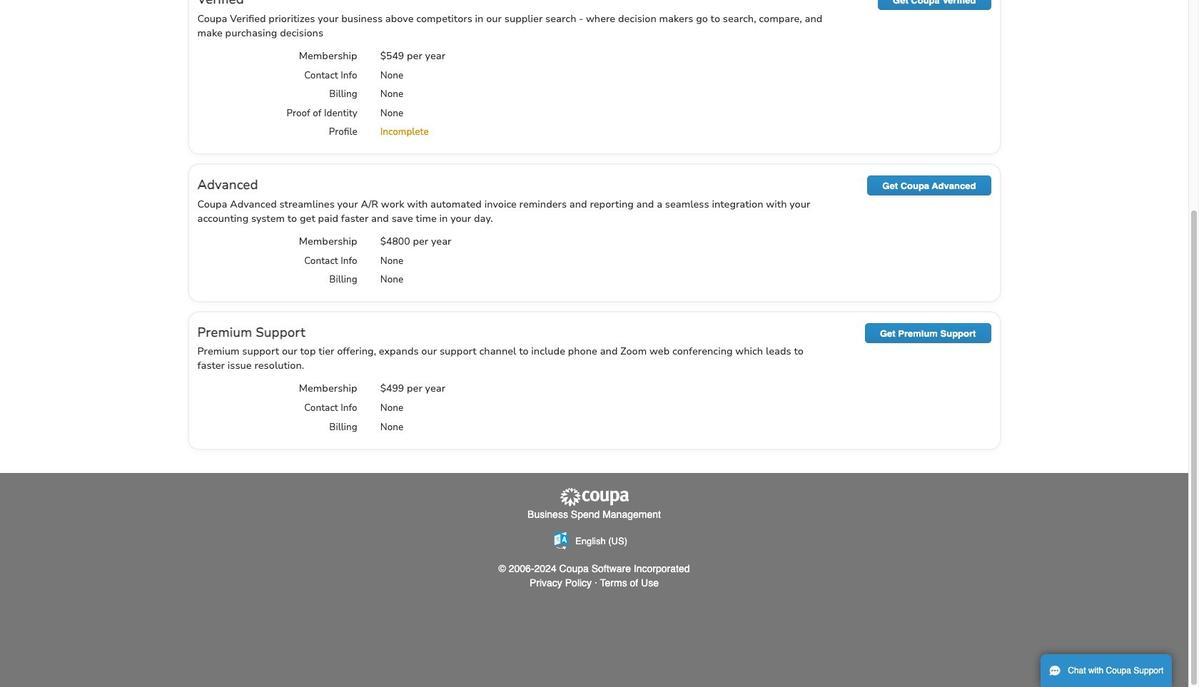 Task type: vqa. For each thing, say whether or not it's contained in the screenshot.
COUPA SUPPLIER PORTAL image
yes



Task type: locate. For each thing, give the bounding box(es) containing it.
coupa supplier portal image
[[559, 487, 630, 507]]



